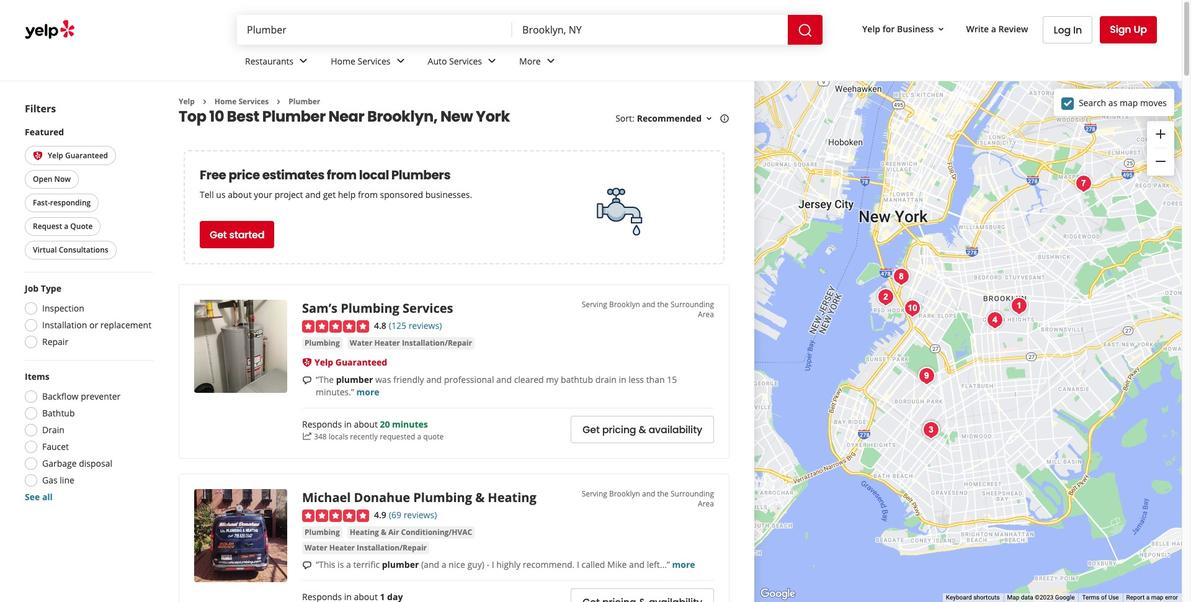 Task type: describe. For each thing, give the bounding box(es) containing it.
estimates
[[262, 167, 325, 184]]

16 yelp guaranteed v2 image
[[33, 151, 43, 161]]

terms of use link
[[1083, 594, 1120, 601]]

& inside heating & air conditioning/hvac water heater installation/repair
[[381, 527, 387, 537]]

(69 reviews) link
[[389, 508, 437, 522]]

0 vertical spatial yelp guaranteed button
[[25, 146, 116, 165]]

yelp for business
[[863, 23, 935, 35]]

1 vertical spatial home
[[215, 96, 237, 107]]

main man water main & sewer service image
[[915, 363, 940, 388]]

requested
[[380, 431, 416, 442]]

was
[[376, 374, 391, 386]]

responds in about 20 minutes
[[302, 418, 428, 430]]

garbage
[[42, 458, 77, 470]]

log
[[1054, 23, 1072, 37]]

consultations
[[59, 245, 108, 255]]

16 chevron down v2 image for recommended
[[705, 114, 715, 124]]

4.8 star rating image
[[302, 320, 369, 333]]

less
[[629, 374, 644, 386]]

yelp guaranteed inside featured group
[[48, 150, 108, 161]]

fast-
[[33, 198, 50, 208]]

dov sewer and drain image
[[983, 308, 1008, 332]]

auto
[[428, 55, 447, 67]]

michael donahue plumbing & heating
[[302, 489, 537, 506]]

pipe monkeys sewer and drain image
[[1072, 171, 1097, 196]]

none field find
[[247, 23, 503, 37]]

2 i from the left
[[577, 559, 580, 570]]

a inside button
[[64, 221, 68, 232]]

restaurants link
[[235, 45, 321, 81]]

mike
[[608, 559, 627, 570]]

yelp for business button
[[858, 18, 952, 40]]

see all
[[25, 491, 53, 503]]

plumbing button for sam's
[[302, 337, 343, 350]]

request
[[33, 221, 62, 232]]

drain
[[42, 424, 64, 436]]

©2023
[[1036, 594, 1054, 601]]

business
[[898, 23, 935, 35]]

conditioning/hvac
[[401, 527, 473, 537]]

& inside button
[[639, 423, 647, 437]]

plumber right 16 chevron right v2 icon
[[289, 96, 321, 107]]

Find text field
[[247, 23, 503, 37]]

as
[[1109, 97, 1118, 108]]

sign
[[1111, 22, 1132, 37]]

0 vertical spatial heating
[[488, 489, 537, 506]]

data
[[1022, 594, 1034, 601]]

Near text field
[[523, 23, 779, 37]]

plumbing down 4.8 star rating image
[[305, 338, 340, 348]]

keyboard
[[947, 594, 973, 601]]

water inside heating & air conditioning/hvac water heater installation/repair
[[305, 542, 328, 553]]

map for moves
[[1121, 97, 1139, 108]]

option group containing items
[[21, 371, 154, 504]]

search as map moves
[[1080, 97, 1168, 108]]

downtown plumbing & heating image
[[889, 264, 914, 289]]

job
[[25, 283, 39, 295]]

map for error
[[1152, 594, 1164, 601]]

quote
[[70, 221, 93, 232]]

heating & air conditioning/hvac link
[[348, 526, 475, 539]]

backflow preventer
[[42, 391, 121, 403]]

0 horizontal spatial in
[[344, 418, 352, 430]]

more link for "this is a terrific plumber (and a nice guy) - i highly recommend. i called mike and left..." more
[[673, 559, 696, 570]]

sponsored
[[380, 189, 423, 201]]

local
[[359, 167, 389, 184]]

0 vertical spatial water heater installation/repair link
[[348, 337, 475, 350]]

4.9 star rating image
[[302, 510, 369, 522]]

responds
[[302, 418, 342, 430]]

plumbing up 4.8 link on the bottom left of page
[[341, 300, 400, 317]]

terms
[[1083, 594, 1100, 601]]

featured
[[25, 126, 64, 138]]

terrific
[[353, 559, 380, 570]]

services right the auto
[[449, 55, 482, 67]]

auto services link
[[418, 45, 510, 81]]

virtual
[[33, 245, 57, 255]]

a inside 'link'
[[992, 23, 997, 35]]

1 horizontal spatial &
[[476, 489, 485, 506]]

started
[[229, 228, 265, 242]]

review
[[999, 23, 1029, 35]]

plumbing link for sam's
[[302, 337, 343, 350]]

heating inside heating & air conditioning/hvac water heater installation/repair
[[350, 527, 379, 537]]

get for get pricing & availability
[[583, 423, 600, 437]]

348
[[314, 431, 327, 442]]

4.8
[[374, 320, 387, 332]]

"this
[[316, 559, 336, 570]]

heater inside heating & air conditioning/hvac water heater installation/repair
[[329, 542, 355, 553]]

heater inside button
[[375, 338, 400, 348]]

google
[[1056, 594, 1076, 601]]

now
[[54, 174, 71, 185]]

sam's plumbing services link
[[302, 300, 453, 317]]

0 horizontal spatial home services link
[[215, 96, 269, 107]]

4.8 link
[[374, 319, 387, 332]]

friendly
[[394, 374, 424, 386]]

the for sam's plumbing services
[[658, 299, 669, 310]]

1 vertical spatial from
[[358, 189, 378, 201]]

home services inside business categories element
[[331, 55, 391, 67]]

serving brooklyn and the surrounding area for sam's plumbing services
[[582, 299, 715, 320]]

sam's
[[302, 300, 338, 317]]

michael donahue plumbing & heating image
[[874, 285, 899, 309]]

-
[[487, 559, 490, 570]]

professional
[[444, 374, 494, 386]]

in
[[1074, 23, 1083, 37]]

16 trending v2 image
[[302, 432, 312, 442]]

0 vertical spatial more
[[357, 386, 380, 398]]

installation/repair inside heating & air conditioning/hvac water heater installation/repair
[[357, 542, 427, 553]]

air
[[389, 527, 399, 537]]

more link
[[510, 45, 568, 81]]

(125 reviews)
[[389, 320, 442, 332]]

request a quote
[[33, 221, 93, 232]]

open now button
[[25, 170, 79, 189]]

home inside business categories element
[[331, 55, 356, 67]]

sam's plumbing services image
[[194, 300, 287, 393]]

up
[[1135, 22, 1148, 37]]

get
[[323, 189, 336, 201]]

minutes."
[[316, 386, 354, 398]]

highly
[[497, 559, 521, 570]]

guaranteed inside featured group
[[65, 150, 108, 161]]

water inside button
[[350, 338, 373, 348]]

backflow
[[42, 391, 79, 403]]

locals
[[329, 431, 348, 442]]

plumber link
[[289, 96, 321, 107]]

area for sam's plumbing services
[[698, 309, 715, 320]]

items
[[25, 371, 49, 383]]

bathtub
[[42, 407, 75, 419]]

request a quote button
[[25, 218, 101, 236]]

log in link
[[1044, 16, 1093, 43]]

1 horizontal spatial plumber
[[382, 559, 419, 570]]

see all button
[[25, 491, 53, 503]]

reviews) for services
[[409, 320, 442, 332]]

report
[[1127, 594, 1146, 601]]

brooklyn for sam's plumbing services
[[610, 299, 641, 310]]

log in
[[1054, 23, 1083, 37]]

plumbing down 4.9 star rating image
[[305, 527, 340, 537]]

0 horizontal spatial home services
[[215, 96, 269, 107]]

none field near
[[523, 23, 779, 37]]

search image
[[798, 23, 813, 38]]

yelp left for
[[863, 23, 881, 35]]

plumbing button for michael
[[302, 526, 343, 539]]

surrounding for michael donahue plumbing & heating
[[671, 489, 715, 499]]

yelp left 16 chevron right v2 image
[[179, 96, 195, 107]]

more link for "the plumber
[[357, 386, 380, 398]]

yelp link
[[179, 96, 195, 107]]

franco belli plumbing & heating & sons image
[[900, 296, 925, 321]]



Task type: locate. For each thing, give the bounding box(es) containing it.
1 horizontal spatial i
[[577, 559, 580, 570]]

1 serving from the top
[[582, 299, 608, 310]]

1 vertical spatial home services link
[[215, 96, 269, 107]]

open
[[33, 174, 52, 185]]

24 chevron down v2 image for home services
[[393, 54, 408, 69]]

water heater installation/repair
[[350, 338, 472, 348]]

0 vertical spatial serving
[[582, 299, 608, 310]]

2 plumbing link from the top
[[302, 526, 343, 539]]

0 horizontal spatial plumber
[[336, 374, 373, 386]]

1 24 chevron down v2 image from the left
[[296, 54, 311, 69]]

group
[[1148, 121, 1175, 176]]

24 chevron down v2 image for restaurants
[[296, 54, 311, 69]]

16 chevron down v2 image left 16 info v2 image
[[705, 114, 715, 124]]

michael donahue plumbing & heating image
[[194, 489, 287, 582]]

plumbing link down 4.9 star rating image
[[302, 526, 343, 539]]

0 vertical spatial more link
[[357, 386, 380, 398]]

"this is a terrific plumber (and a nice guy) - i highly recommend. i called mike and left..." more
[[316, 559, 696, 570]]

1 horizontal spatial home services link
[[321, 45, 418, 81]]

inspection
[[42, 303, 84, 314]]

plumber
[[336, 374, 373, 386], [382, 559, 419, 570]]

0 vertical spatial from
[[327, 167, 357, 184]]

24 chevron down v2 image right more
[[544, 54, 559, 69]]

0 vertical spatial about
[[228, 189, 252, 201]]

kirill's sink and shower repair image
[[919, 417, 944, 442]]

1 vertical spatial get
[[583, 423, 600, 437]]

24 chevron down v2 image
[[296, 54, 311, 69], [485, 54, 500, 69]]

in up locals
[[344, 418, 352, 430]]

google image
[[758, 586, 799, 602]]

my
[[546, 374, 559, 386]]

1 horizontal spatial home services
[[331, 55, 391, 67]]

16 chevron down v2 image right business
[[937, 24, 947, 34]]

4.9
[[374, 509, 387, 521]]

1 plumbing link from the top
[[302, 337, 343, 350]]

1 vertical spatial brooklyn
[[610, 489, 641, 499]]

home services link right 16 chevron right v2 image
[[215, 96, 269, 107]]

about
[[228, 189, 252, 201], [354, 418, 378, 430]]

home services right 16 chevron right v2 image
[[215, 96, 269, 107]]

free price estimates from local plumbers image
[[591, 181, 653, 243]]

guaranteed
[[65, 150, 108, 161], [336, 356, 387, 368]]

16 speech v2 image
[[302, 376, 312, 385]]

0 vertical spatial area
[[698, 309, 715, 320]]

1 horizontal spatial get
[[583, 423, 600, 437]]

availability
[[649, 423, 703, 437]]

1 vertical spatial plumber
[[382, 559, 419, 570]]

more link down was
[[357, 386, 380, 398]]

0 horizontal spatial 24 chevron down v2 image
[[393, 54, 408, 69]]

0 horizontal spatial get
[[210, 228, 227, 242]]

type
[[41, 283, 61, 295]]

0 vertical spatial guaranteed
[[65, 150, 108, 161]]

0 vertical spatial home services link
[[321, 45, 418, 81]]

reviews) for plumbing
[[404, 509, 437, 521]]

None field
[[247, 23, 503, 37], [523, 23, 779, 37]]

brooklyn,
[[368, 106, 438, 127]]

0 vertical spatial &
[[639, 423, 647, 437]]

0 vertical spatial yelp guaranteed
[[48, 150, 108, 161]]

1 area from the top
[[698, 309, 715, 320]]

fast-responding
[[33, 198, 91, 208]]

1 horizontal spatial water
[[350, 338, 373, 348]]

map region
[[738, 54, 1192, 602]]

0 vertical spatial serving brooklyn and the surrounding area
[[582, 299, 715, 320]]

1 horizontal spatial about
[[354, 418, 378, 430]]

10
[[209, 106, 224, 127]]

1 vertical spatial heater
[[329, 542, 355, 553]]

surrounding for sam's plumbing services
[[671, 299, 715, 310]]

business categories element
[[235, 45, 1158, 81]]

water up "this
[[305, 542, 328, 553]]

0 horizontal spatial home
[[215, 96, 237, 107]]

water heater installation/repair link
[[348, 337, 475, 350], [302, 542, 430, 554]]

left..."
[[647, 559, 670, 570]]

16 chevron down v2 image inside recommended 'popup button'
[[705, 114, 715, 124]]

(125
[[389, 320, 407, 332]]

24 chevron down v2 image inside restaurants link
[[296, 54, 311, 69]]

home right 16 chevron right v2 image
[[215, 96, 237, 107]]

24 chevron down v2 image inside auto services link
[[485, 54, 500, 69]]

home down find field
[[331, 55, 356, 67]]

1 vertical spatial home services
[[215, 96, 269, 107]]

water heater installation/repair button for bottommost water heater installation/repair link
[[302, 542, 430, 554]]

1 horizontal spatial 24 chevron down v2 image
[[485, 54, 500, 69]]

16 chevron right v2 image
[[274, 97, 284, 107]]

from up the 'help'
[[327, 167, 357, 184]]

plumbing link down 4.8 star rating image
[[302, 337, 343, 350]]

in inside "was friendly and professional and cleared my bathtub drain in less than 15 minutes.""
[[619, 374, 627, 386]]

featured group
[[22, 126, 154, 262]]

0 vertical spatial 16 chevron down v2 image
[[937, 24, 947, 34]]

water
[[350, 338, 373, 348], [305, 542, 328, 553]]

brooklyn
[[610, 299, 641, 310], [610, 489, 641, 499]]

1 vertical spatial yelp guaranteed
[[315, 356, 387, 368]]

0 vertical spatial the
[[658, 299, 669, 310]]

and inside free price estimates from local plumbers tell us about your project and get help from sponsored businesses.
[[305, 189, 321, 201]]

2 plumbing button from the top
[[302, 526, 343, 539]]

or
[[89, 319, 98, 331]]

installation/repair down air
[[357, 542, 427, 553]]

map left error on the bottom of the page
[[1152, 594, 1164, 601]]

plumbing button
[[302, 337, 343, 350], [302, 526, 343, 539]]

reviews)
[[409, 320, 442, 332], [404, 509, 437, 521]]

water heater installation/repair link up terrific
[[302, 542, 430, 554]]

jperal piping & heating sewer service image
[[919, 417, 944, 442]]

moves
[[1141, 97, 1168, 108]]

preventer
[[81, 391, 121, 403]]

yelp guaranteed button up now in the top of the page
[[25, 146, 116, 165]]

1 option group from the top
[[21, 283, 154, 352]]

garbage disposal
[[42, 458, 112, 470]]

reviews) up water heater installation/repair
[[409, 320, 442, 332]]

option group containing job type
[[21, 283, 154, 352]]

more down was
[[357, 386, 380, 398]]

1 serving brooklyn and the surrounding area from the top
[[582, 299, 715, 320]]

faucet
[[42, 441, 69, 453]]

from down 'local'
[[358, 189, 378, 201]]

1 brooklyn from the top
[[610, 299, 641, 310]]

home services down find field
[[331, 55, 391, 67]]

from
[[327, 167, 357, 184], [358, 189, 378, 201]]

2 horizontal spatial &
[[639, 423, 647, 437]]

2 vertical spatial &
[[381, 527, 387, 537]]

1 plumbing button from the top
[[302, 337, 343, 350]]

services down find field
[[358, 55, 391, 67]]

a
[[992, 23, 997, 35], [64, 221, 68, 232], [417, 431, 422, 442], [346, 559, 351, 570], [442, 559, 447, 570], [1147, 594, 1150, 601]]

businesses.
[[426, 189, 473, 201]]

1 horizontal spatial none field
[[523, 23, 779, 37]]

report a map error
[[1127, 594, 1179, 601]]

guaranteed up "the plumber
[[336, 356, 387, 368]]

iconyelpguaranteedbadgesmall image
[[302, 358, 312, 367], [302, 358, 312, 367]]

0 horizontal spatial water
[[305, 542, 328, 553]]

1 the from the top
[[658, 299, 669, 310]]

york
[[476, 106, 510, 127]]

yelp guaranteed up "the plumber
[[315, 356, 387, 368]]

write a review
[[967, 23, 1029, 35]]

2 serving from the top
[[582, 489, 608, 499]]

plumber up minutes."
[[336, 374, 373, 386]]

2 serving brooklyn and the surrounding area from the top
[[582, 489, 715, 509]]

0 horizontal spatial heating
[[350, 527, 379, 537]]

get pricing & availability
[[583, 423, 703, 437]]

disposal
[[79, 458, 112, 470]]

gas line
[[42, 475, 74, 486]]

best
[[227, 106, 259, 127]]

1 vertical spatial plumbing link
[[302, 526, 343, 539]]

guaranteed up now in the top of the page
[[65, 150, 108, 161]]

1 i from the left
[[492, 559, 494, 570]]

0 horizontal spatial i
[[492, 559, 494, 570]]

drain
[[596, 374, 617, 386]]

1 vertical spatial serving brooklyn and the surrounding area
[[582, 489, 715, 509]]

plumber down heating & air conditioning/hvac water heater installation/repair
[[382, 559, 419, 570]]

0 vertical spatial plumber
[[336, 374, 373, 386]]

24 chevron down v2 image left the auto
[[393, 54, 408, 69]]

get pricing & availability button
[[571, 416, 715, 443]]

24 chevron down v2 image inside more link
[[544, 54, 559, 69]]

16 chevron down v2 image
[[937, 24, 947, 34], [705, 114, 715, 124]]

2 brooklyn from the top
[[610, 489, 641, 499]]

1 vertical spatial serving
[[582, 489, 608, 499]]

i left called
[[577, 559, 580, 570]]

michael
[[302, 489, 351, 506]]

sam's plumbing services image
[[1007, 293, 1032, 318]]

in left less
[[619, 374, 627, 386]]

1 vertical spatial surrounding
[[671, 489, 715, 499]]

recommended
[[637, 113, 702, 124]]

(69 reviews)
[[389, 509, 437, 521]]

open now
[[33, 174, 71, 185]]

0 vertical spatial water heater installation/repair button
[[348, 337, 475, 350]]

more link right left..."
[[673, 559, 696, 570]]

about right "us"
[[228, 189, 252, 201]]

1 surrounding from the top
[[671, 299, 715, 310]]

get left started
[[210, 228, 227, 242]]

water heater installation/repair button down (125 reviews)
[[348, 337, 475, 350]]

plumbing
[[341, 300, 400, 317], [305, 338, 340, 348], [414, 489, 472, 506], [305, 527, 340, 537]]

get inside 'button'
[[210, 228, 227, 242]]

yelp guaranteed button up "the plumber
[[315, 356, 387, 368]]

1 vertical spatial water
[[305, 542, 328, 553]]

i right - at the bottom left
[[492, 559, 494, 570]]

0 vertical spatial home
[[331, 55, 356, 67]]

nice
[[449, 559, 465, 570]]

0 vertical spatial option group
[[21, 283, 154, 352]]

0 horizontal spatial map
[[1121, 97, 1139, 108]]

keyboard shortcuts button
[[947, 594, 1000, 602]]

services up (125 reviews) link
[[403, 300, 453, 317]]

1 vertical spatial water heater installation/repair link
[[302, 542, 430, 554]]

yelp guaranteed up now in the top of the page
[[48, 150, 108, 161]]

more
[[520, 55, 541, 67]]

1 vertical spatial water heater installation/repair button
[[302, 542, 430, 554]]

error
[[1166, 594, 1179, 601]]

replacement
[[100, 319, 152, 331]]

is
[[338, 559, 344, 570]]

"the plumber
[[316, 374, 373, 386]]

yelp guaranteed
[[48, 150, 108, 161], [315, 356, 387, 368]]

1 vertical spatial about
[[354, 418, 378, 430]]

terms of use
[[1083, 594, 1120, 601]]

yelp guaranteed button
[[25, 146, 116, 165], [315, 356, 387, 368]]

1 vertical spatial reviews)
[[404, 509, 437, 521]]

24 chevron down v2 image for auto services
[[485, 54, 500, 69]]

about up recently
[[354, 418, 378, 430]]

0 vertical spatial installation/repair
[[402, 338, 472, 348]]

home services link down find field
[[321, 45, 418, 81]]

plumber right best
[[262, 106, 326, 127]]

get inside button
[[583, 423, 600, 437]]

serving for michael donahue plumbing & heating
[[582, 489, 608, 499]]

area for michael donahue plumbing & heating
[[698, 499, 715, 509]]

0 vertical spatial map
[[1121, 97, 1139, 108]]

near
[[329, 106, 365, 127]]

(125 reviews) link
[[389, 319, 442, 332]]

0 horizontal spatial 24 chevron down v2 image
[[296, 54, 311, 69]]

0 vertical spatial reviews)
[[409, 320, 442, 332]]

serving for sam's plumbing services
[[582, 299, 608, 310]]

serving brooklyn and the surrounding area for michael donahue plumbing & heating
[[582, 489, 715, 509]]

water heater installation/repair button for top water heater installation/repair link
[[348, 337, 475, 350]]

1 24 chevron down v2 image from the left
[[393, 54, 408, 69]]

plumbing button down 4.9 star rating image
[[302, 526, 343, 539]]

get for get started
[[210, 228, 227, 242]]

1 horizontal spatial more link
[[673, 559, 696, 570]]

than
[[647, 374, 665, 386]]

about inside free price estimates from local plumbers tell us about your project and get help from sponsored businesses.
[[228, 189, 252, 201]]

1 vertical spatial more link
[[673, 559, 696, 570]]

get started button
[[200, 221, 275, 249]]

plumbing link for michael
[[302, 526, 343, 539]]

0 vertical spatial water
[[350, 338, 373, 348]]

0 horizontal spatial more
[[357, 386, 380, 398]]

24 chevron down v2 image for more
[[544, 54, 559, 69]]

keyboard shortcuts
[[947, 594, 1000, 601]]

1 vertical spatial more
[[673, 559, 696, 570]]

None search field
[[237, 15, 826, 45]]

zoom out image
[[1154, 154, 1169, 169]]

1 horizontal spatial heater
[[375, 338, 400, 348]]

plumbing up (69 reviews) link
[[414, 489, 472, 506]]

reviews) down the 'michael donahue plumbing & heating'
[[404, 509, 437, 521]]

0 vertical spatial plumbing button
[[302, 337, 343, 350]]

heater down 4.8
[[375, 338, 400, 348]]

2 area from the top
[[698, 499, 715, 509]]

use
[[1109, 594, 1120, 601]]

16 speech v2 image
[[302, 560, 312, 570]]

the for michael donahue plumbing & heating
[[658, 489, 669, 499]]

0 horizontal spatial from
[[327, 167, 357, 184]]

24 chevron down v2 image inside home services link
[[393, 54, 408, 69]]

virtual consultations button
[[25, 241, 116, 260]]

1 vertical spatial heating
[[350, 527, 379, 537]]

installation/repair down (125 reviews)
[[402, 338, 472, 348]]

0 horizontal spatial yelp guaranteed button
[[25, 146, 116, 165]]

donahue
[[354, 489, 410, 506]]

heating
[[488, 489, 537, 506], [350, 527, 379, 537]]

installation/repair
[[402, 338, 472, 348], [357, 542, 427, 553]]

1 horizontal spatial from
[[358, 189, 378, 201]]

of
[[1102, 594, 1108, 601]]

2 24 chevron down v2 image from the left
[[544, 54, 559, 69]]

0 horizontal spatial none field
[[247, 23, 503, 37]]

24 chevron down v2 image right auto services
[[485, 54, 500, 69]]

map data ©2023 google
[[1008, 594, 1076, 601]]

0 vertical spatial heater
[[375, 338, 400, 348]]

brooklyn for michael donahue plumbing & heating
[[610, 489, 641, 499]]

1 none field from the left
[[247, 23, 503, 37]]

1 horizontal spatial heating
[[488, 489, 537, 506]]

top 10 best plumber near brooklyn, new york
[[179, 106, 510, 127]]

0 vertical spatial home services
[[331, 55, 391, 67]]

16 chevron down v2 image inside yelp for business button
[[937, 24, 947, 34]]

cleared
[[514, 374, 544, 386]]

0 horizontal spatial heater
[[329, 542, 355, 553]]

1 horizontal spatial 24 chevron down v2 image
[[544, 54, 559, 69]]

get left pricing
[[583, 423, 600, 437]]

in
[[619, 374, 627, 386], [344, 418, 352, 430]]

16 chevron down v2 image for yelp for business
[[937, 24, 947, 34]]

1 vertical spatial in
[[344, 418, 352, 430]]

get started
[[210, 228, 265, 242]]

responding
[[50, 198, 91, 208]]

24 chevron down v2 image
[[393, 54, 408, 69], [544, 54, 559, 69]]

16 chevron right v2 image
[[200, 97, 210, 107]]

2 surrounding from the top
[[671, 489, 715, 499]]

virtual consultations
[[33, 245, 108, 255]]

more right left..."
[[673, 559, 696, 570]]

1 horizontal spatial map
[[1152, 594, 1164, 601]]

2 24 chevron down v2 image from the left
[[485, 54, 500, 69]]

2 the from the top
[[658, 489, 669, 499]]

called
[[582, 559, 606, 570]]

gas
[[42, 475, 58, 486]]

job type
[[25, 283, 61, 295]]

services left 16 chevron right v2 icon
[[239, 96, 269, 107]]

heater up is
[[329, 542, 355, 553]]

1 horizontal spatial yelp guaranteed button
[[315, 356, 387, 368]]

2 option group from the top
[[21, 371, 154, 504]]

24 chevron down v2 image right the restaurants
[[296, 54, 311, 69]]

16 info v2 image
[[720, 114, 730, 124]]

zoom in image
[[1154, 126, 1169, 141]]

for
[[883, 23, 895, 35]]

2 none field from the left
[[523, 23, 779, 37]]

1 vertical spatial the
[[658, 489, 669, 499]]

heating & air conditioning/hvac button
[[348, 526, 475, 539]]

1 vertical spatial guaranteed
[[336, 356, 387, 368]]

was friendly and professional and cleared my bathtub drain in less than 15 minutes."
[[316, 374, 677, 398]]

map right as
[[1121, 97, 1139, 108]]

0 vertical spatial surrounding
[[671, 299, 715, 310]]

1 vertical spatial area
[[698, 499, 715, 509]]

plumbing button down 4.8 star rating image
[[302, 337, 343, 350]]

sam's plumbing services
[[302, 300, 453, 317]]

yelp up "the
[[315, 356, 333, 368]]

report a map error link
[[1127, 594, 1179, 601]]

0 horizontal spatial &
[[381, 527, 387, 537]]

0 vertical spatial in
[[619, 374, 627, 386]]

0 vertical spatial get
[[210, 228, 227, 242]]

1 horizontal spatial yelp guaranteed
[[315, 356, 387, 368]]

1 vertical spatial 16 chevron down v2 image
[[705, 114, 715, 124]]

yelp right 16 yelp guaranteed v2 "icon"
[[48, 150, 63, 161]]

1 horizontal spatial more
[[673, 559, 696, 570]]

water heater installation/repair button up terrific
[[302, 542, 430, 554]]

0 vertical spatial brooklyn
[[610, 299, 641, 310]]

water heater installation/repair link down (125 reviews)
[[348, 337, 475, 350]]

0 vertical spatial plumbing link
[[302, 337, 343, 350]]

yelp inside featured group
[[48, 150, 63, 161]]

installation
[[42, 319, 87, 331]]

1 vertical spatial plumbing button
[[302, 526, 343, 539]]

option group
[[21, 283, 154, 352], [21, 371, 154, 504]]

1 horizontal spatial guaranteed
[[336, 356, 387, 368]]

fast-responding button
[[25, 194, 99, 213]]

water down 4.8 star rating image
[[350, 338, 373, 348]]

0 horizontal spatial guaranteed
[[65, 150, 108, 161]]

0 horizontal spatial yelp guaranteed
[[48, 150, 108, 161]]

the
[[658, 299, 669, 310], [658, 489, 669, 499]]



Task type: vqa. For each thing, say whether or not it's contained in the screenshot.
Air
yes



